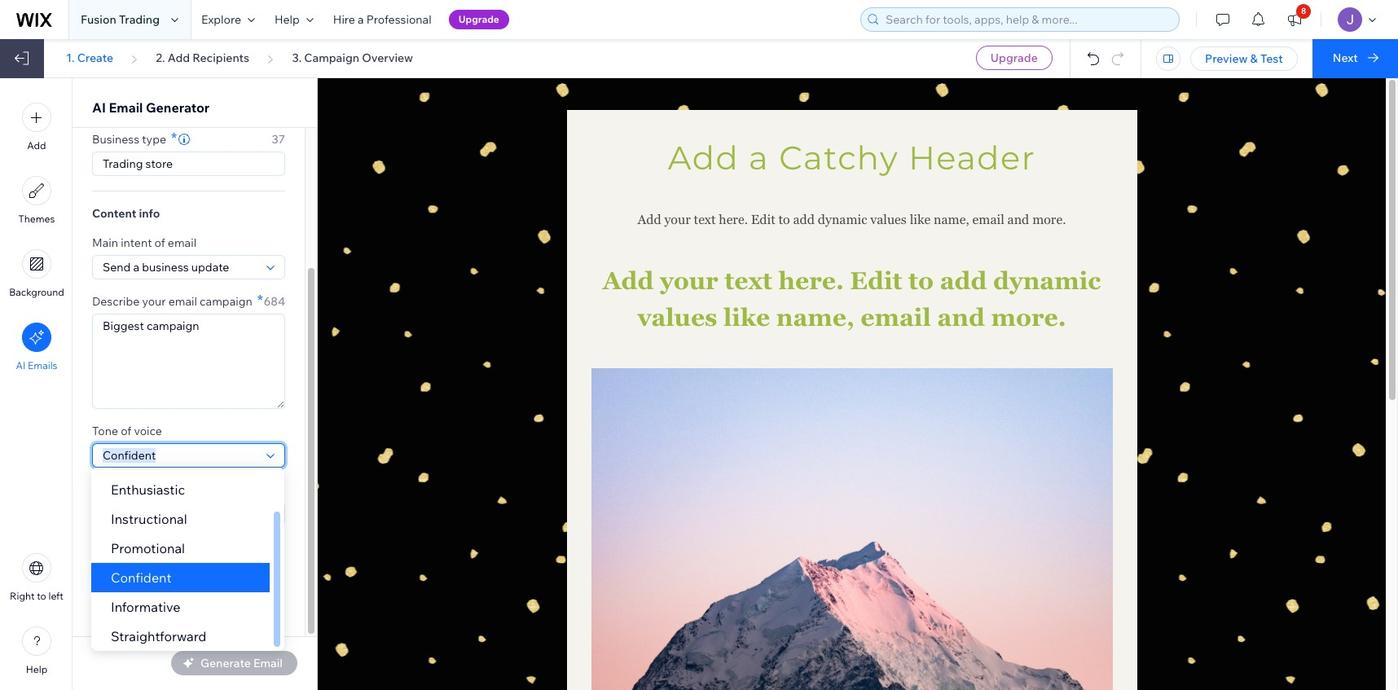 Task type: locate. For each thing, give the bounding box(es) containing it.
1 vertical spatial help
[[26, 663, 47, 676]]

0 vertical spatial name,
[[934, 212, 970, 227]]

professional up "overview"
[[367, 12, 432, 27]]

generated
[[184, 568, 231, 580]]

684
[[264, 294, 285, 309]]

1 vertical spatial name,
[[777, 303, 855, 332]]

* left 684
[[257, 291, 263, 310]]

help button
[[265, 0, 323, 39], [22, 627, 51, 676]]

1 horizontal spatial dynamic
[[994, 267, 1101, 295]]

the up is
[[242, 541, 257, 553]]

1 vertical spatial a
[[749, 138, 770, 178]]

add inside button
[[27, 139, 46, 152]]

informative
[[111, 599, 180, 615]]

1 vertical spatial dynamic
[[994, 267, 1101, 295]]

and
[[1008, 212, 1030, 227], [938, 303, 985, 332], [132, 555, 149, 567]]

unsplash,
[[219, 580, 264, 593]]

0 horizontal spatial upgrade button
[[449, 10, 509, 29]]

Describe your email campaign text field
[[93, 315, 284, 408]]

2. add recipients link
[[156, 51, 249, 65]]

campaign
[[200, 294, 252, 309]]

0 horizontal spatial values
[[638, 303, 718, 332]]

a right hire at the left top
[[358, 12, 364, 27]]

preview & test
[[1206, 51, 1284, 66]]

header
[[909, 138, 1036, 178]]

help down "right to left"
[[26, 663, 47, 676]]

0 vertical spatial help
[[275, 12, 300, 27]]

1 horizontal spatial help button
[[265, 0, 323, 39]]

1 vertical spatial help button
[[22, 627, 51, 676]]

1. create
[[66, 51, 113, 65]]

overview
[[362, 51, 413, 65]]

right
[[10, 590, 35, 602]]

1 horizontal spatial and
[[938, 303, 985, 332]]

0 horizontal spatial open
[[92, 555, 118, 567]]

from
[[195, 580, 217, 593]]

open inside by continuing, you agree to both the open ai and unsplash terms
[[92, 555, 118, 567]]

so
[[266, 580, 277, 593]]

1 vertical spatial edit
[[850, 267, 903, 295]]

Business type field
[[98, 152, 280, 175]]

of
[[155, 236, 165, 250], [121, 424, 131, 439]]

1 horizontal spatial edit
[[850, 267, 903, 295]]

professional down the voice
[[111, 452, 185, 469]]

1 horizontal spatial add
[[940, 267, 987, 295]]

ai email generator
[[92, 99, 210, 116]]

0 vertical spatial help button
[[265, 0, 323, 39]]

ai up for
[[120, 555, 130, 567]]

0 vertical spatial dynamic
[[818, 212, 868, 227]]

of right intent
[[155, 236, 165, 250]]

0 vertical spatial text
[[694, 212, 716, 227]]

a for catchy
[[749, 138, 770, 178]]

2 vertical spatial and
[[132, 555, 149, 567]]

next button
[[1313, 39, 1399, 78]]

Search for tools, apps, help & more... field
[[881, 8, 1175, 31]]

ai
[[92, 99, 106, 116], [16, 359, 26, 372], [120, 555, 130, 567], [275, 568, 284, 580]]

0 vertical spatial and
[[1008, 212, 1030, 227]]

the right for
[[134, 568, 149, 580]]

1 vertical spatial upgrade button
[[976, 46, 1053, 70]]

0 horizontal spatial *
[[171, 129, 177, 148]]

1 vertical spatial text
[[725, 267, 773, 295]]

hire a professional
[[333, 12, 432, 27]]

intent
[[121, 236, 152, 250]]

0 horizontal spatial upgrade
[[459, 13, 500, 25]]

email
[[973, 212, 1005, 227], [168, 236, 197, 250], [168, 294, 197, 309], [861, 303, 931, 332]]

add
[[794, 212, 815, 227], [940, 267, 987, 295]]

0 horizontal spatial add
[[794, 212, 815, 227]]

right to left button
[[10, 553, 64, 602]]

for
[[119, 568, 131, 580]]

emails
[[28, 359, 57, 372]]

1 vertical spatial more.
[[992, 303, 1067, 332]]

in
[[152, 593, 160, 605]]

open up liable
[[92, 555, 118, 567]]

results
[[151, 568, 182, 580]]

liable
[[92, 568, 116, 580]]

of right tone
[[121, 424, 131, 439]]

unsplash terms link
[[151, 553, 222, 568]]

0 vertical spatial a
[[358, 12, 364, 27]]

0 vertical spatial upgrade
[[459, 13, 500, 25]]

0 vertical spatial values
[[871, 212, 907, 227]]

to
[[779, 212, 790, 227], [909, 267, 934, 295], [207, 541, 216, 553], [37, 590, 46, 602], [249, 593, 259, 605]]

1 vertical spatial email
[[92, 483, 121, 497]]

0 horizontal spatial here.
[[719, 212, 748, 227]]

1 vertical spatial open
[[247, 568, 272, 580]]

1 horizontal spatial a
[[749, 138, 770, 178]]

right to left
[[10, 590, 64, 602]]

ai inside by continuing, you agree to both the open ai and unsplash terms
[[120, 555, 130, 567]]

1 vertical spatial *
[[257, 291, 263, 310]]

0 horizontal spatial edit
[[751, 212, 776, 227]]

email up business type *
[[109, 99, 143, 116]]

upgrade button
[[449, 10, 509, 29], [976, 46, 1053, 70]]

0 vertical spatial add your text here. edit to add dynamic values like name, email and more.
[[638, 212, 1067, 227]]

list box
[[91, 446, 284, 651]]

right
[[225, 593, 247, 605]]

describe your email campaign * 684
[[92, 291, 285, 310]]

a left 'catchy'
[[749, 138, 770, 178]]

and inside add your text here. edit to add dynamic values like name, email and more.
[[938, 303, 985, 332]]

.
[[222, 555, 224, 567]]

8
[[1302, 6, 1307, 16]]

professional
[[367, 12, 432, 27], [111, 452, 185, 469]]

1 horizontal spatial text
[[725, 267, 773, 295]]

generator
[[146, 99, 210, 116]]

1 horizontal spatial help
[[275, 12, 300, 27]]

help button up 3.
[[265, 0, 323, 39]]

1 vertical spatial here.
[[779, 267, 844, 295]]

1 horizontal spatial open
[[247, 568, 272, 580]]

sourced
[[157, 580, 193, 593]]

wix
[[227, 555, 244, 567]]

open down not
[[247, 568, 272, 580]]

1 horizontal spatial of
[[155, 236, 165, 250]]

ai up business
[[92, 99, 106, 116]]

1 horizontal spatial like
[[910, 212, 931, 227]]

0 vertical spatial professional
[[367, 12, 432, 27]]

0 horizontal spatial and
[[132, 555, 149, 567]]

8 button
[[1277, 0, 1313, 39]]

name,
[[934, 212, 970, 227], [777, 303, 855, 332]]

confident
[[111, 570, 172, 586]]

confident option
[[91, 563, 270, 593]]

recipients
[[193, 51, 249, 65]]

1.
[[66, 51, 75, 65]]

agree
[[178, 541, 204, 553]]

email left length
[[92, 483, 121, 497]]

to inside add your text here. edit to add dynamic values like name, email and more.
[[909, 267, 934, 295]]

help up 3.
[[275, 12, 300, 27]]

0 vertical spatial upgrade button
[[449, 10, 509, 29]]

0 vertical spatial open
[[92, 555, 118, 567]]

to inside button
[[37, 590, 46, 602]]

ai up use
[[275, 568, 284, 580]]

1 vertical spatial and
[[938, 303, 985, 332]]

0 vertical spatial like
[[910, 212, 931, 227]]

ai left emails
[[16, 359, 26, 372]]

add
[[168, 51, 190, 65], [668, 138, 739, 178], [27, 139, 46, 152], [638, 212, 662, 227], [603, 267, 654, 295]]

use
[[261, 593, 277, 605]]

0 horizontal spatial name,
[[777, 303, 855, 332]]

0 horizontal spatial dynamic
[[818, 212, 868, 227]]

1 horizontal spatial upgrade button
[[976, 46, 1053, 70]]

1 vertical spatial like
[[724, 303, 770, 332]]

1 vertical spatial professional
[[111, 452, 185, 469]]

add your text here. edit to add dynamic values like name, email and more.
[[638, 212, 1067, 227], [603, 267, 1108, 332]]

info
[[139, 206, 160, 221]]

fusion trading
[[81, 12, 160, 27]]

0 horizontal spatial help button
[[22, 627, 51, 676]]

0 horizontal spatial a
[[358, 12, 364, 27]]

name, inside add your text here. edit to add dynamic values like name, email and more.
[[777, 303, 855, 332]]

* right 'type'
[[171, 129, 177, 148]]

create
[[77, 51, 113, 65]]

*
[[171, 129, 177, 148], [257, 291, 263, 310]]

help button down "right to left"
[[22, 627, 51, 676]]

0 horizontal spatial of
[[121, 424, 131, 439]]

ai emails button
[[16, 323, 57, 372]]

1 vertical spatial upgrade
[[991, 51, 1038, 65]]

like
[[910, 212, 931, 227], [724, 303, 770, 332]]

the inside by continuing, you agree to both the open ai and unsplash terms
[[242, 541, 257, 553]]

dynamic
[[818, 212, 868, 227], [994, 267, 1101, 295]]

ai inside . wix is not liable for the results generated by open ai or the images sourced from unsplash, so please verify in advance your right to use the content.
[[275, 568, 284, 580]]

0 vertical spatial email
[[109, 99, 143, 116]]

add a catchy header
[[668, 138, 1036, 178]]

text
[[694, 212, 716, 227], [725, 267, 773, 295]]

open
[[92, 555, 118, 567], [247, 568, 272, 580]]

None field
[[98, 256, 262, 279], [98, 444, 262, 467], [98, 503, 262, 526], [98, 256, 262, 279], [98, 444, 262, 467], [98, 503, 262, 526]]

business type *
[[92, 129, 177, 148]]

a
[[358, 12, 364, 27], [749, 138, 770, 178]]

preview
[[1206, 51, 1248, 66]]

0 vertical spatial here.
[[719, 212, 748, 227]]

main intent of email
[[92, 236, 197, 250]]

2.
[[156, 51, 165, 65]]

straightforward
[[111, 628, 207, 645]]

1 vertical spatial add
[[940, 267, 987, 295]]

1 horizontal spatial upgrade
[[991, 51, 1038, 65]]



Task type: describe. For each thing, give the bounding box(es) containing it.
0 horizontal spatial professional
[[111, 452, 185, 469]]

email inside describe your email campaign * 684
[[168, 294, 197, 309]]

content.
[[109, 605, 147, 617]]

business
[[92, 132, 139, 147]]

edit inside add your text here. edit to add dynamic values like name, email and more.
[[850, 267, 903, 295]]

hire a professional link
[[323, 0, 441, 39]]

trading
[[119, 12, 160, 27]]

the down or
[[92, 605, 107, 617]]

enthusiastic
[[111, 482, 185, 498]]

themes button
[[18, 176, 55, 225]]

and inside by continuing, you agree to both the open ai and unsplash terms
[[132, 555, 149, 567]]

left
[[48, 590, 64, 602]]

describe
[[92, 294, 140, 309]]

verify
[[124, 593, 150, 605]]

not
[[255, 555, 270, 567]]

1 vertical spatial values
[[638, 303, 718, 332]]

catchy
[[779, 138, 899, 178]]

unsplash
[[151, 555, 193, 567]]

to inside . wix is not liable for the results generated by open ai or the images sourced from unsplash, so please verify in advance your right to use the content.
[[249, 593, 259, 605]]

preview & test button
[[1191, 46, 1298, 71]]

ai emails
[[16, 359, 57, 372]]

background button
[[9, 249, 64, 298]]

1 horizontal spatial professional
[[367, 12, 432, 27]]

your inside . wix is not liable for the results generated by open ai or the images sourced from unsplash, so please verify in advance your right to use the content.
[[203, 593, 223, 605]]

content info
[[92, 206, 160, 221]]

add button
[[22, 103, 51, 152]]

voice
[[134, 424, 162, 439]]

0 vertical spatial *
[[171, 129, 177, 148]]

3.
[[292, 51, 302, 65]]

text inside add your text here. edit to add dynamic values like name, email and more.
[[725, 267, 773, 295]]

you
[[159, 541, 176, 553]]

campaign
[[304, 51, 360, 65]]

3. campaign overview link
[[292, 51, 413, 65]]

open ai link
[[92, 553, 130, 568]]

images
[[121, 580, 154, 593]]

test
[[1261, 51, 1284, 66]]

by
[[92, 541, 104, 553]]

the right or
[[104, 580, 119, 593]]

1 vertical spatial of
[[121, 424, 131, 439]]

advance
[[162, 593, 201, 605]]

1 horizontal spatial name,
[[934, 212, 970, 227]]

please
[[92, 593, 122, 605]]

is
[[246, 555, 253, 567]]

. wix is not liable for the results generated by open ai or the images sourced from unsplash, so please verify in advance your right to use the content.
[[92, 555, 284, 617]]

0 horizontal spatial like
[[724, 303, 770, 332]]

promotional
[[111, 540, 185, 557]]

themes
[[18, 213, 55, 225]]

main
[[92, 236, 118, 250]]

ai inside button
[[16, 359, 26, 372]]

terms
[[196, 555, 222, 567]]

tone of voice
[[92, 424, 162, 439]]

0 vertical spatial add
[[794, 212, 815, 227]]

3. campaign overview
[[292, 51, 413, 65]]

list box containing professional
[[91, 446, 284, 651]]

&
[[1251, 51, 1258, 66]]

1 horizontal spatial here.
[[779, 267, 844, 295]]

type
[[142, 132, 166, 147]]

a for professional
[[358, 12, 364, 27]]

1 horizontal spatial values
[[871, 212, 907, 227]]

next
[[1333, 51, 1359, 65]]

fusion
[[81, 12, 116, 27]]

0 vertical spatial of
[[155, 236, 165, 250]]

by continuing, you agree to both the open ai and unsplash terms
[[92, 541, 257, 567]]

email length
[[92, 483, 158, 497]]

0 vertical spatial more.
[[1033, 212, 1067, 227]]

explore
[[201, 12, 241, 27]]

2. add recipients
[[156, 51, 249, 65]]

37
[[272, 132, 285, 147]]

or
[[92, 580, 102, 593]]

your inside describe your email campaign * 684
[[142, 294, 166, 309]]

add inside add your text here. edit to add dynamic values like name, email and more.
[[603, 267, 654, 295]]

1. create link
[[66, 51, 113, 65]]

to inside by continuing, you agree to both the open ai and unsplash terms
[[207, 541, 216, 553]]

both
[[218, 541, 239, 553]]

2 horizontal spatial and
[[1008, 212, 1030, 227]]

0 horizontal spatial text
[[694, 212, 716, 227]]

instructional
[[111, 511, 187, 527]]

1 horizontal spatial *
[[257, 291, 263, 310]]

0 vertical spatial edit
[[751, 212, 776, 227]]

hire
[[333, 12, 355, 27]]

content
[[92, 206, 136, 221]]

1 vertical spatial add your text here. edit to add dynamic values like name, email and more.
[[603, 267, 1108, 332]]

continuing,
[[106, 541, 157, 553]]

open inside . wix is not liable for the results generated by open ai or the images sourced from unsplash, so please verify in advance your right to use the content.
[[247, 568, 272, 580]]

background
[[9, 286, 64, 298]]

by
[[233, 568, 245, 580]]

length
[[124, 483, 158, 497]]

0 horizontal spatial help
[[26, 663, 47, 676]]

tone
[[92, 424, 118, 439]]



Task type: vqa. For each thing, say whether or not it's contained in the screenshot.
AI in button
yes



